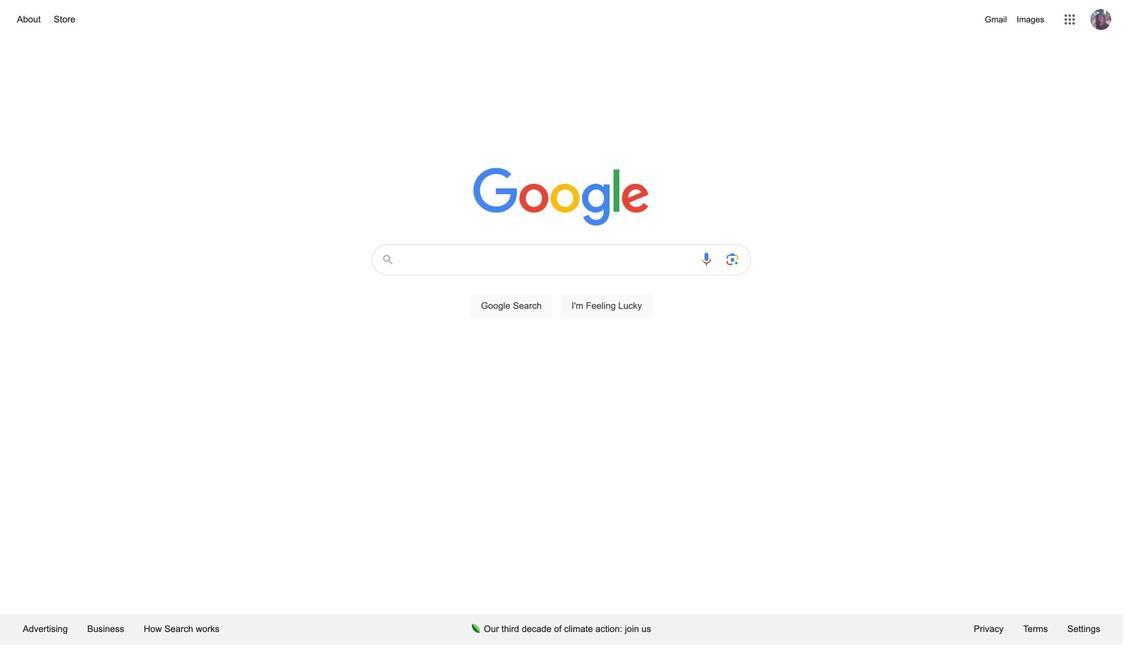 Task type: describe. For each thing, give the bounding box(es) containing it.
search by image image
[[725, 252, 741, 267]]

google image
[[473, 168, 650, 228]]

search by voice image
[[699, 252, 715, 267]]



Task type: vqa. For each thing, say whether or not it's contained in the screenshot.
SEARCH BOX
yes



Task type: locate. For each thing, give the bounding box(es) containing it.
None search field
[[13, 241, 1111, 333]]



